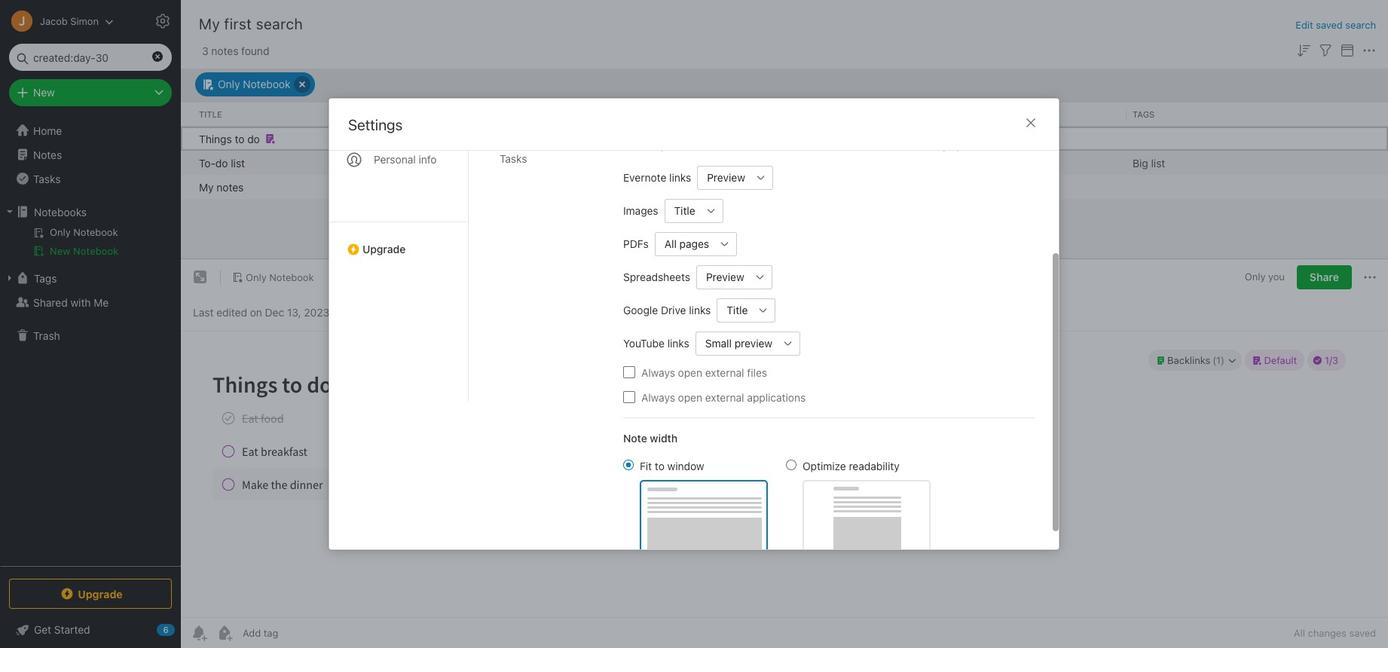 Task type: locate. For each thing, give the bounding box(es) containing it.
2 vertical spatial title
[[727, 304, 748, 317]]

external up always open external applications
[[705, 366, 744, 379]]

ago down choose
[[619, 156, 637, 169]]

expand notebooks image
[[4, 206, 16, 218]]

all inside button
[[665, 237, 677, 250]]

1 horizontal spatial tags
[[1133, 109, 1155, 119]]

7
[[589, 156, 595, 169], [589, 180, 595, 193]]

title up all pages button
[[674, 204, 696, 217]]

ago up images
[[619, 180, 637, 193]]

1 horizontal spatial list
[[1151, 156, 1166, 169]]

preview button
[[697, 165, 749, 190], [696, 265, 748, 289]]

1 vertical spatial upgrade
[[78, 588, 123, 600]]

my for my first search
[[199, 15, 220, 32]]

0 vertical spatial 7
[[589, 156, 595, 169]]

1 vertical spatial notes
[[217, 180, 244, 193]]

only down 3 notes found on the left top
[[218, 78, 240, 90]]

preview for spreadsheets
[[706, 271, 745, 283]]

pages
[[680, 237, 709, 250]]

all left changes
[[1294, 627, 1306, 639]]

notebook
[[243, 78, 291, 90], [898, 156, 946, 169], [73, 245, 119, 257], [269, 271, 314, 283]]

tags up big
[[1133, 109, 1155, 119]]

1 horizontal spatial saved
[[1350, 627, 1376, 639]]

Note Editor text field
[[181, 332, 1389, 617]]

external
[[705, 366, 744, 379], [705, 391, 744, 404]]

google
[[623, 304, 658, 317]]

0 vertical spatial title
[[199, 109, 222, 119]]

do right "things"
[[247, 132, 260, 145]]

0 vertical spatial notes
[[211, 44, 239, 57]]

only notebook button up dec
[[227, 267, 319, 288]]

only notebook for the topmost only notebook button
[[218, 78, 291, 90]]

shared
[[33, 296, 68, 309]]

shared with me
[[33, 296, 109, 309]]

upgrade button
[[329, 222, 468, 262], [9, 579, 172, 609]]

title button up all pages button
[[665, 199, 699, 223]]

last edited on dec 13, 2023
[[193, 306, 330, 318]]

things
[[199, 132, 232, 145]]

new down notebooks
[[50, 245, 70, 257]]

1 vertical spatial 7 min ago
[[589, 180, 637, 193]]

0 horizontal spatial list
[[231, 156, 245, 169]]

preview button up choose default view option for google drive links field
[[696, 265, 748, 289]]

list right big
[[1151, 156, 1166, 169]]

window
[[668, 459, 705, 472]]

notes
[[33, 148, 62, 161]]

only notebook button
[[195, 72, 315, 96], [227, 267, 319, 288]]

new inside button
[[50, 245, 70, 257]]

2 external from the top
[[705, 391, 744, 404]]

optimize readability
[[803, 459, 900, 472]]

1 vertical spatial always
[[641, 391, 675, 404]]

my for my notes
[[199, 180, 214, 193]]

title up small preview 'button'
[[727, 304, 748, 317]]

notebook inside group
[[73, 245, 119, 257]]

Choose default view option for Evernote links field
[[697, 165, 773, 190]]

0 vertical spatial title button
[[665, 199, 699, 223]]

settings up 3
[[190, 14, 229, 26]]

0 vertical spatial upgrade button
[[329, 222, 468, 262]]

search inside button
[[1346, 19, 1376, 31]]

always right always open external files checkbox
[[641, 366, 675, 379]]

0 vertical spatial external
[[705, 366, 744, 379]]

0 horizontal spatial upgrade
[[78, 588, 123, 600]]

0 horizontal spatial all
[[665, 237, 677, 250]]

list down things to do
[[231, 156, 245, 169]]

what are my options?
[[889, 139, 992, 152]]

1 my from the top
[[199, 15, 220, 32]]

ago down 32 min ago
[[768, 180, 786, 193]]

all for all changes saved
[[1294, 627, 1306, 639]]

2 open from the top
[[678, 391, 703, 404]]

2 row group from the top
[[181, 126, 1389, 199]]

search
[[256, 15, 303, 32], [1346, 19, 1376, 31]]

links left and
[[783, 139, 804, 152]]

2 horizontal spatial title
[[727, 304, 748, 317]]

0 horizontal spatial title button
[[665, 199, 699, 223]]

1 7 min ago from the top
[[589, 156, 637, 169]]

Choose default view option for YouTube links field
[[696, 331, 801, 355]]

0 vertical spatial only notebook button
[[195, 72, 315, 96]]

only down what
[[873, 156, 895, 169]]

search for my first search
[[256, 15, 303, 32]]

7 for 32 min ago
[[589, 156, 595, 169]]

notebook down are
[[898, 156, 946, 169]]

1 external from the top
[[705, 366, 744, 379]]

things to do
[[199, 132, 260, 145]]

settings up personal
[[348, 116, 403, 133]]

only left "you"
[[1245, 271, 1266, 283]]

all pages button
[[655, 232, 713, 256]]

to inside option group
[[655, 459, 665, 472]]

preview button down views
[[697, 165, 749, 190]]

1 vertical spatial settings
[[348, 116, 403, 133]]

dec
[[265, 306, 284, 318]]

upgrade for right upgrade popup button
[[363, 243, 406, 256]]

1 vertical spatial saved
[[1350, 627, 1376, 639]]

new for new
[[33, 86, 55, 99]]

tree
[[0, 118, 181, 565]]

external down always open external files
[[705, 391, 744, 404]]

big list
[[1133, 156, 1166, 169]]

1 vertical spatial all
[[1294, 627, 1306, 639]]

preview down 32
[[707, 171, 745, 184]]

34
[[731, 180, 744, 193]]

title inside 'field'
[[674, 204, 696, 217]]

title
[[199, 109, 222, 119], [674, 204, 696, 217], [727, 304, 748, 317]]

notebook inside note window 'element'
[[269, 271, 314, 283]]

saved inside note window 'element'
[[1350, 627, 1376, 639]]

personal info
[[374, 153, 437, 166]]

last
[[193, 306, 214, 318]]

optimize
[[803, 459, 846, 472]]

drive
[[661, 304, 686, 317]]

search up found
[[256, 15, 303, 32]]

0 vertical spatial 7 min ago
[[589, 156, 637, 169]]

1 open from the top
[[678, 366, 703, 379]]

0 horizontal spatial search
[[256, 15, 303, 32]]

0 vertical spatial all
[[665, 237, 677, 250]]

Always open external applications checkbox
[[623, 391, 635, 403]]

always open external applications
[[641, 391, 806, 404]]

None search field
[[20, 44, 161, 71]]

new up home
[[33, 86, 55, 99]]

2 vertical spatial only notebook
[[246, 271, 314, 283]]

1 always from the top
[[641, 366, 675, 379]]

1 vertical spatial to
[[655, 459, 665, 472]]

upgrade
[[363, 243, 406, 256], [78, 588, 123, 600]]

0 horizontal spatial to
[[235, 132, 245, 145]]

7 min ago
[[589, 156, 637, 169], [589, 180, 637, 193]]

my
[[199, 15, 220, 32], [199, 180, 214, 193]]

1 vertical spatial open
[[678, 391, 703, 404]]

1 vertical spatial title button
[[717, 298, 752, 322]]

to inside button
[[235, 132, 245, 145]]

column header
[[873, 108, 1121, 120]]

2 always from the top
[[641, 391, 675, 404]]

1 vertical spatial tags
[[34, 272, 57, 285]]

and
[[807, 139, 824, 152]]

to
[[235, 132, 245, 145], [655, 459, 665, 472]]

open down always open external files
[[678, 391, 703, 404]]

Fit to window radio
[[623, 459, 634, 470]]

1 horizontal spatial do
[[247, 132, 260, 145]]

7 min ago for 34 min ago
[[589, 180, 637, 193]]

1 row group from the top
[[181, 102, 1389, 126]]

0 horizontal spatial upgrade button
[[9, 579, 172, 609]]

1 vertical spatial my
[[199, 180, 214, 193]]

option group containing fit to window
[[623, 458, 931, 554]]

tasks
[[500, 152, 527, 165], [33, 172, 61, 185]]

all left pages
[[665, 237, 677, 250]]

1 vertical spatial do
[[216, 156, 228, 169]]

0 horizontal spatial tasks
[[33, 172, 61, 185]]

0 vertical spatial preview
[[707, 171, 745, 184]]

0 vertical spatial upgrade
[[363, 243, 406, 256]]

open up always open external applications
[[678, 366, 703, 379]]

1 vertical spatial tasks
[[33, 172, 61, 185]]

0 vertical spatial open
[[678, 366, 703, 379]]

1 vertical spatial external
[[705, 391, 744, 404]]

are
[[916, 139, 932, 152]]

min
[[598, 156, 616, 169], [747, 156, 764, 169], [598, 180, 616, 193], [747, 180, 765, 193]]

Choose default view option for PDFs field
[[655, 232, 737, 256]]

0 vertical spatial do
[[247, 132, 260, 145]]

1 vertical spatial new
[[50, 245, 70, 257]]

2 7 min ago from the top
[[589, 180, 637, 193]]

1 7 from the top
[[589, 156, 595, 169]]

notebook up 13,
[[269, 271, 314, 283]]

3
[[202, 44, 209, 57]]

1 vertical spatial preview button
[[696, 265, 748, 289]]

row group
[[181, 102, 1389, 126], [181, 126, 1389, 199]]

home
[[33, 124, 62, 137]]

all
[[665, 237, 677, 250], [1294, 627, 1306, 639]]

upgrade inside tab list
[[363, 243, 406, 256]]

0 horizontal spatial do
[[216, 156, 228, 169]]

column header inside row group
[[873, 108, 1121, 120]]

list
[[231, 156, 245, 169], [1151, 156, 1166, 169]]

only notebook up dec
[[246, 271, 314, 283]]

expand note image
[[191, 268, 210, 286]]

0 horizontal spatial settings
[[190, 14, 229, 26]]

add a reminder image
[[190, 624, 208, 642]]

notes right 3
[[211, 44, 239, 57]]

1 vertical spatial 7
[[589, 180, 595, 193]]

only notebook for bottom only notebook button
[[246, 271, 314, 283]]

notebook up the tags button
[[73, 245, 119, 257]]

option group
[[623, 458, 931, 554]]

preview up choose default view option for google drive links field
[[706, 271, 745, 283]]

note width
[[623, 432, 678, 444]]

info
[[419, 153, 437, 166]]

my up 3
[[199, 15, 220, 32]]

tags
[[1133, 109, 1155, 119], [34, 272, 57, 285]]

title button down preview field at the right top of page
[[717, 298, 752, 322]]

title up "things"
[[199, 109, 222, 119]]

all inside note window 'element'
[[1294, 627, 1306, 639]]

1 horizontal spatial settings
[[348, 116, 403, 133]]

first
[[224, 15, 252, 32]]

1 vertical spatial title
[[674, 204, 696, 217]]

0 vertical spatial tasks
[[500, 152, 527, 165]]

expand tags image
[[4, 272, 16, 284]]

my down 'to-'
[[199, 180, 214, 193]]

notes down to-do list
[[217, 180, 244, 193]]

saved
[[1316, 19, 1343, 31], [1350, 627, 1376, 639]]

title button
[[665, 199, 699, 223], [717, 298, 752, 322]]

notebook inside row group
[[898, 156, 946, 169]]

7 min ago down choose
[[589, 156, 637, 169]]

1 vertical spatial upgrade button
[[9, 579, 172, 609]]

only notebook button down found
[[195, 72, 315, 96]]

to for things
[[235, 132, 245, 145]]

0 horizontal spatial tags
[[34, 272, 57, 285]]

title button for images
[[665, 199, 699, 223]]

0 horizontal spatial saved
[[1316, 19, 1343, 31]]

to right fit
[[655, 459, 665, 472]]

only you
[[1245, 271, 1285, 283]]

notebook for the topmost only notebook button
[[243, 78, 291, 90]]

preview
[[707, 171, 745, 184], [706, 271, 745, 283]]

1 horizontal spatial title button
[[717, 298, 752, 322]]

to right "things"
[[235, 132, 245, 145]]

do up my notes
[[216, 156, 228, 169]]

what
[[889, 139, 914, 152]]

preview button for spreadsheets
[[696, 265, 748, 289]]

2 my from the top
[[199, 180, 214, 193]]

2 7 from the top
[[589, 180, 595, 193]]

personal
[[374, 153, 416, 166]]

0 vertical spatial preview button
[[697, 165, 749, 190]]

0 vertical spatial saved
[[1316, 19, 1343, 31]]

tab list
[[329, 3, 469, 402]]

7 for 34 min ago
[[589, 180, 595, 193]]

1 horizontal spatial title
[[674, 204, 696, 217]]

notebook down found
[[243, 78, 291, 90]]

1 horizontal spatial to
[[655, 459, 665, 472]]

1 vertical spatial only notebook button
[[227, 267, 319, 288]]

always right "always open external applications" option
[[641, 391, 675, 404]]

ago
[[619, 156, 637, 169], [767, 156, 785, 169], [619, 180, 637, 193], [768, 180, 786, 193]]

changes
[[1308, 627, 1347, 639]]

0 vertical spatial settings
[[190, 14, 229, 26]]

notebook for new notebook button
[[73, 245, 119, 257]]

1 horizontal spatial upgrade button
[[329, 222, 468, 262]]

new notebook button
[[0, 242, 180, 260]]

new inside popup button
[[33, 86, 55, 99]]

tasks inside button
[[33, 172, 61, 185]]

settings
[[190, 14, 229, 26], [348, 116, 403, 133]]

7 min ago for 32 min ago
[[589, 156, 637, 169]]

saved right changes
[[1350, 627, 1376, 639]]

choose your default views for new links and attachments.
[[623, 139, 886, 152]]

always
[[641, 366, 675, 379], [641, 391, 675, 404]]

title inside choose default view option for google drive links field
[[727, 304, 748, 317]]

edited
[[216, 306, 247, 318]]

1 horizontal spatial all
[[1294, 627, 1306, 639]]

notebooks
[[34, 205, 87, 218]]

note window element
[[181, 259, 1389, 648]]

notes for my
[[217, 180, 244, 193]]

always open external files
[[641, 366, 767, 379]]

tags up 'shared'
[[34, 272, 57, 285]]

0 vertical spatial new
[[33, 86, 55, 99]]

upgrade for bottommost upgrade popup button
[[78, 588, 123, 600]]

1 vertical spatial preview
[[706, 271, 745, 283]]

2 list from the left
[[1151, 156, 1166, 169]]

note
[[623, 432, 647, 444]]

0 vertical spatial tags
[[1133, 109, 1155, 119]]

only notebook down found
[[218, 78, 291, 90]]

1 horizontal spatial tasks
[[500, 152, 527, 165]]

7 min ago up images
[[589, 180, 637, 193]]

only notebook inside note window 'element'
[[246, 271, 314, 283]]

0 vertical spatial to
[[235, 132, 245, 145]]

saved right the edit
[[1316, 19, 1343, 31]]

Always open external files checkbox
[[623, 366, 635, 378]]

only notebook down what
[[873, 156, 946, 169]]

0 vertical spatial always
[[641, 366, 675, 379]]

0 vertical spatial only notebook
[[218, 78, 291, 90]]

always for always open external files
[[641, 366, 675, 379]]

1 horizontal spatial search
[[1346, 19, 1376, 31]]

search right the edit
[[1346, 19, 1376, 31]]

readability
[[849, 459, 900, 472]]

default
[[684, 139, 715, 152]]

open for always open external applications
[[678, 391, 703, 404]]

1 horizontal spatial upgrade
[[363, 243, 406, 256]]

new
[[33, 86, 55, 99], [50, 245, 70, 257]]

0 vertical spatial my
[[199, 15, 220, 32]]



Task type: vqa. For each thing, say whether or not it's contained in the screenshot.
Help and Learning task checklist 'Field'
no



Task type: describe. For each thing, give the bounding box(es) containing it.
to for fit
[[655, 459, 665, 472]]

tasks tab
[[488, 146, 599, 171]]

youtube links
[[623, 337, 690, 350]]

Optimize readability radio
[[786, 459, 797, 470]]

all for all pages
[[665, 237, 677, 250]]

files
[[747, 366, 767, 379]]

preview
[[735, 337, 773, 350]]

0 horizontal spatial title
[[199, 109, 222, 119]]

on
[[250, 306, 262, 318]]

links down drive
[[668, 337, 690, 350]]

new notebook
[[50, 245, 119, 257]]

row group containing title
[[181, 102, 1389, 126]]

external for files
[[705, 366, 744, 379]]

new notebook group
[[0, 224, 180, 266]]

only up the on
[[246, 271, 267, 283]]

Search text field
[[20, 44, 161, 71]]

settings inside tooltip
[[190, 14, 229, 26]]

youtube
[[623, 337, 665, 350]]

Choose default view option for Images field
[[665, 199, 723, 223]]

title button for google drive links
[[717, 298, 752, 322]]

trash
[[33, 329, 60, 342]]

3 notes found
[[202, 44, 269, 57]]

tree containing home
[[0, 118, 181, 565]]

tab list containing personal info
[[329, 3, 469, 402]]

34 min ago
[[731, 180, 786, 193]]

evernote links
[[623, 171, 691, 184]]

for
[[746, 139, 759, 152]]

notebooks link
[[0, 200, 180, 224]]

applications
[[747, 391, 806, 404]]

edit saved search button
[[1296, 18, 1376, 33]]

google drive links
[[623, 304, 711, 317]]

settings image
[[154, 12, 172, 30]]

my first search
[[199, 15, 303, 32]]

share
[[1310, 271, 1340, 283]]

row group containing things to do
[[181, 126, 1389, 199]]

new
[[762, 139, 781, 152]]

found
[[241, 44, 269, 57]]

all changes saved
[[1294, 627, 1376, 639]]

do inside button
[[247, 132, 260, 145]]

with
[[70, 296, 91, 309]]

notebook for bottom only notebook button
[[269, 271, 314, 283]]

new button
[[9, 79, 172, 106]]

you
[[1269, 271, 1285, 283]]

tasks inside tab
[[500, 152, 527, 165]]

share button
[[1297, 265, 1352, 289]]

your
[[661, 139, 681, 152]]

trash link
[[0, 323, 180, 348]]

shared with me link
[[0, 290, 180, 314]]

Choose default view option for Google Drive links field
[[717, 298, 776, 322]]

new for new notebook
[[50, 245, 70, 257]]

things to do button
[[181, 126, 1389, 150]]

title for images
[[674, 204, 696, 217]]

preview button for evernote links
[[697, 165, 749, 190]]

32
[[731, 156, 744, 169]]

title for google drive links
[[727, 304, 748, 317]]

width
[[650, 432, 678, 444]]

links right drive
[[689, 304, 711, 317]]

views
[[718, 139, 744, 152]]

1 list from the left
[[231, 156, 245, 169]]

32 min ago
[[731, 156, 785, 169]]

big
[[1133, 156, 1149, 169]]

my
[[934, 139, 948, 152]]

settings tooltip
[[167, 6, 241, 36]]

me
[[94, 296, 109, 309]]

tags inside button
[[34, 272, 57, 285]]

evernote
[[623, 171, 667, 184]]

small
[[705, 337, 732, 350]]

small preview
[[705, 337, 773, 350]]

tags button
[[0, 266, 180, 290]]

home link
[[0, 118, 181, 142]]

choose
[[623, 139, 658, 152]]

close image
[[1022, 114, 1040, 132]]

fit
[[640, 459, 652, 472]]

search for edit saved search
[[1346, 19, 1376, 31]]

fit to window
[[640, 459, 705, 472]]

pdfs
[[623, 237, 649, 250]]

to-do list
[[199, 156, 245, 169]]

spreadsheets
[[623, 271, 690, 283]]

always for always open external applications
[[641, 391, 675, 404]]

ago down new
[[767, 156, 785, 169]]

external for applications
[[705, 391, 744, 404]]

edit saved search
[[1296, 19, 1376, 31]]

preview for evernote links
[[707, 171, 745, 184]]

notes for 3
[[211, 44, 239, 57]]

images
[[623, 204, 659, 217]]

saved inside button
[[1316, 19, 1343, 31]]

small preview button
[[696, 331, 776, 355]]

my notes
[[199, 180, 244, 193]]

notes link
[[0, 142, 180, 167]]

13,
[[287, 306, 301, 318]]

all pages
[[665, 237, 709, 250]]

options?
[[951, 139, 992, 152]]

attachments.
[[826, 139, 886, 152]]

1 vertical spatial only notebook
[[873, 156, 946, 169]]

open for always open external files
[[678, 366, 703, 379]]

tasks button
[[0, 167, 180, 191]]

add tag image
[[216, 624, 234, 642]]

Choose default view option for Spreadsheets field
[[696, 265, 772, 289]]

edit
[[1296, 19, 1314, 31]]

to-
[[199, 156, 216, 169]]

links down your at the top left of the page
[[669, 171, 691, 184]]

2023
[[304, 306, 330, 318]]



